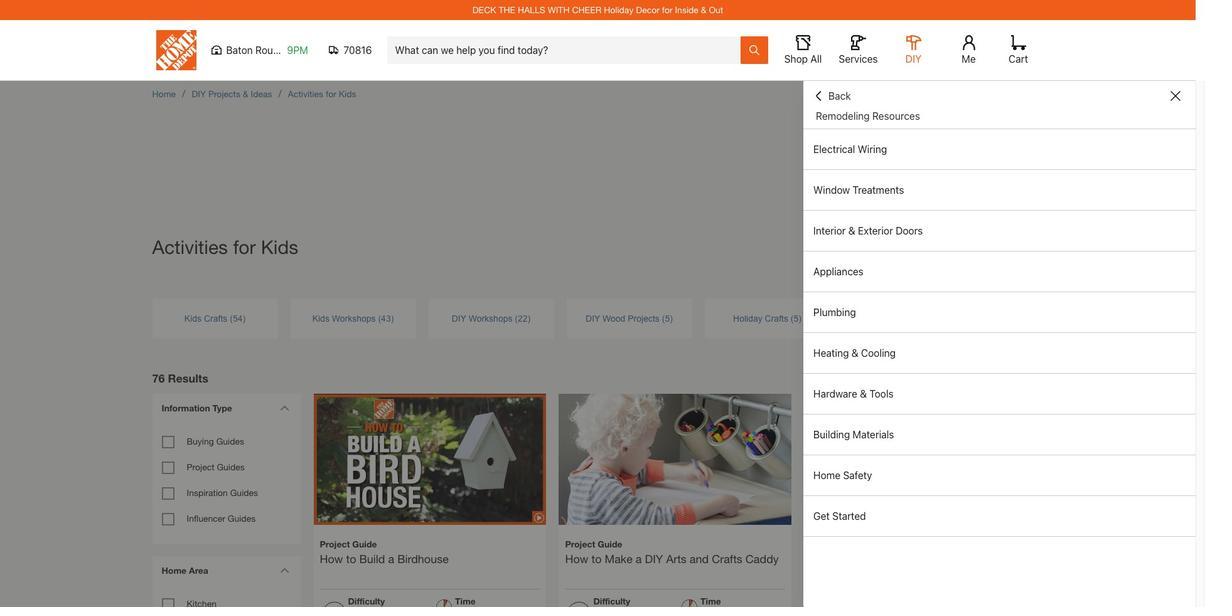 Task type: locate. For each thing, give the bounding box(es) containing it.
0 horizontal spatial time
[[455, 596, 476, 607]]

4 ( from the left
[[662, 314, 665, 324]]

guides for influencer guides
[[228, 513, 256, 524]]

1 horizontal spatial a
[[636, 552, 642, 566]]

activities
[[288, 89, 323, 99], [152, 236, 228, 258]]

difficulty down make
[[594, 596, 630, 607]]

2 horizontal spatial for
[[662, 4, 673, 15]]

1 time from the left
[[455, 596, 476, 607]]

43
[[381, 314, 391, 324]]

activities for kids link
[[288, 89, 356, 99]]

4 ) from the left
[[670, 314, 673, 324]]

0 horizontal spatial project
[[187, 462, 214, 473]]

to inside project guide how to build a birdhouse
[[346, 552, 356, 566]]

0 horizontal spatial to
[[346, 552, 356, 566]]

1 vertical spatial home
[[814, 470, 841, 481]]

how inside the 'project guide how to make a diy arts and crafts caddy'
[[565, 552, 588, 566]]

0 vertical spatial activities for kids
[[288, 89, 356, 99]]

difficulty for build
[[348, 596, 385, 607]]

cart
[[1009, 53, 1028, 65]]

window
[[814, 185, 850, 196]]

arts
[[666, 552, 687, 566]]

5 ( from the left
[[791, 314, 794, 324]]

crafts right and
[[712, 552, 743, 566]]

crafts left plumbing
[[765, 314, 788, 324]]

0 horizontal spatial a
[[388, 552, 394, 566]]

time for birdhouse
[[455, 596, 476, 607]]

& left "tools"
[[860, 389, 867, 400]]

to left build
[[346, 552, 356, 566]]

kids
[[339, 89, 356, 99], [261, 236, 298, 258], [184, 314, 202, 324], [312, 314, 329, 324]]

me
[[962, 53, 976, 65]]

1 to from the left
[[346, 552, 356, 566]]

70816
[[344, 45, 372, 56]]

guides down "inspiration guides"
[[228, 513, 256, 524]]

1 horizontal spatial difficulty
[[594, 596, 630, 607]]

time
[[455, 596, 476, 607], [701, 596, 721, 607]]

0 horizontal spatial how
[[320, 552, 343, 566]]

0 horizontal spatial crafts
[[204, 314, 227, 324]]

project inside the 'project guide how to make a diy arts and crafts caddy'
[[565, 539, 595, 550]]

( for holiday crafts
[[791, 314, 794, 324]]

& inside the interior & exterior doors link
[[849, 225, 855, 237]]

information
[[162, 403, 210, 414]]

0 horizontal spatial ideas
[[251, 89, 272, 99]]

shop all button
[[783, 35, 823, 65]]

services button
[[838, 35, 879, 65]]

for
[[662, 4, 673, 15], [326, 89, 336, 99], [233, 236, 256, 258]]

project inside project guide how to build a birdhouse
[[320, 539, 350, 550]]

0 horizontal spatial holiday
[[604, 4, 634, 15]]

( for kids workshops
[[378, 314, 381, 324]]

diy
[[906, 53, 922, 65], [192, 89, 206, 99], [452, 314, 466, 324], [586, 314, 600, 324], [645, 552, 663, 566]]

make
[[605, 552, 633, 566]]

all
[[811, 53, 822, 65]]

1 horizontal spatial time
[[701, 596, 721, 607]]

2 vertical spatial home
[[162, 566, 187, 576]]

the home depot logo image
[[156, 30, 196, 70]]

guide inside the 'project guide how to make a diy arts and crafts caddy'
[[598, 539, 622, 550]]

1 horizontal spatial projects
[[628, 314, 660, 324]]

1 5 from the left
[[665, 314, 670, 324]]

1 a from the left
[[388, 552, 394, 566]]

1 guide from the left
[[352, 539, 377, 550]]

ideas down baton rouge 9pm
[[251, 89, 272, 99]]

1 horizontal spatial project
[[320, 539, 350, 550]]

guide
[[352, 539, 377, 550], [598, 539, 622, 550]]

interior
[[814, 225, 846, 237]]

workshops for diy workshops
[[469, 314, 513, 324]]

home safety link
[[804, 456, 1196, 496]]

baton rouge 9pm
[[226, 45, 308, 56]]

5 left plumbing
[[794, 314, 799, 324]]

how left make
[[565, 552, 588, 566]]

workshops
[[332, 314, 376, 324], [469, 314, 513, 324]]

home for home safety
[[814, 470, 841, 481]]

1 horizontal spatial holiday
[[733, 314, 763, 324]]

) for kids workshops ( 43 )
[[391, 314, 394, 324]]

home left safety
[[814, 470, 841, 481]]

0 horizontal spatial workshops
[[332, 314, 376, 324]]

guides
[[216, 436, 244, 447], [217, 462, 245, 473], [230, 488, 258, 498], [228, 513, 256, 524]]

how to make a diy arts and crafts caddy image
[[559, 373, 792, 605]]

guides up the project guides
[[216, 436, 244, 447]]

deck
[[473, 4, 496, 15]]

2 how from the left
[[565, 552, 588, 566]]

project for how to make a diy arts and crafts caddy
[[565, 539, 595, 550]]

electrical wiring
[[814, 144, 887, 155]]

1 vertical spatial for
[[326, 89, 336, 99]]

a for make
[[636, 552, 642, 566]]

0 horizontal spatial activities
[[152, 236, 228, 258]]

holiday
[[604, 4, 634, 15], [733, 314, 763, 324]]

1 horizontal spatial workshops
[[469, 314, 513, 324]]

5
[[665, 314, 670, 324], [794, 314, 799, 324]]

& right garden
[[907, 314, 913, 324]]

2 time from the left
[[701, 596, 721, 607]]

projects
[[208, 89, 240, 99], [628, 314, 660, 324], [915, 314, 947, 324]]

crafts
[[204, 314, 227, 324], [765, 314, 788, 324], [712, 552, 743, 566]]

a for build
[[388, 552, 394, 566]]

remodeling resources
[[816, 110, 920, 122]]

a right build
[[388, 552, 394, 566]]

type
[[213, 403, 232, 414]]

( for diy workshops
[[515, 314, 518, 324]]

with
[[548, 4, 570, 15]]

1 how from the left
[[320, 552, 343, 566]]

difficulty for make
[[594, 596, 630, 607]]

1 ) from the left
[[243, 314, 246, 324]]

the
[[499, 4, 515, 15]]

decor
[[636, 4, 660, 15]]

diy workshops ( 22 )
[[452, 314, 531, 324]]

1 horizontal spatial activities
[[288, 89, 323, 99]]

1 ( from the left
[[230, 314, 233, 324]]

1 vertical spatial activities
[[152, 236, 228, 258]]

drawer close image
[[1171, 91, 1181, 101]]

baton
[[226, 45, 253, 56]]

crafts left the 54
[[204, 314, 227, 324]]

heating
[[814, 348, 849, 359]]

home for home area
[[162, 566, 187, 576]]

0 horizontal spatial difficulty
[[348, 596, 385, 607]]

workshops left 43
[[332, 314, 376, 324]]

1 horizontal spatial to
[[592, 552, 602, 566]]

menu
[[804, 129, 1196, 537]]

(
[[230, 314, 233, 324], [378, 314, 381, 324], [515, 314, 518, 324], [662, 314, 665, 324], [791, 314, 794, 324]]

0 vertical spatial for
[[662, 4, 673, 15]]

3 ) from the left
[[528, 314, 531, 324]]

project for how to build a birdhouse
[[320, 539, 350, 550]]

get
[[814, 511, 830, 522]]

project guide how to make a diy arts and crafts caddy
[[565, 539, 779, 566]]

home
[[152, 89, 176, 99], [814, 470, 841, 481], [162, 566, 187, 576]]

time for diy
[[701, 596, 721, 607]]

) for holiday crafts ( 5 )
[[799, 314, 802, 324]]

a inside project guide how to build a birdhouse
[[388, 552, 394, 566]]

guides up influencer guides
[[230, 488, 258, 498]]

1 difficulty from the left
[[348, 596, 385, 607]]

to inside the 'project guide how to make a diy arts and crafts caddy'
[[592, 552, 602, 566]]

2 vertical spatial for
[[233, 236, 256, 258]]

to for make
[[592, 552, 602, 566]]

diy wood projects ( 5 )
[[586, 314, 673, 324]]

1 horizontal spatial crafts
[[712, 552, 743, 566]]

( for kids crafts
[[230, 314, 233, 324]]

cooling
[[861, 348, 896, 359]]

how left build
[[320, 552, 343, 566]]

1 horizontal spatial 5
[[794, 314, 799, 324]]

0 vertical spatial activities
[[288, 89, 323, 99]]

get started
[[814, 511, 866, 522]]

1 horizontal spatial how
[[565, 552, 588, 566]]

0 vertical spatial home
[[152, 89, 176, 99]]

1 horizontal spatial ideas
[[883, 314, 904, 324]]

54
[[233, 314, 243, 324]]

diy for diy
[[906, 53, 922, 65]]

project
[[187, 462, 214, 473], [320, 539, 350, 550], [565, 539, 595, 550]]

window treatments link
[[804, 170, 1196, 210]]

2 difficulty from the left
[[594, 596, 630, 607]]

home area button
[[155, 557, 293, 585]]

a right make
[[636, 552, 642, 566]]

started
[[832, 511, 866, 522]]

guide up build
[[352, 539, 377, 550]]

appliances link
[[804, 252, 1196, 292]]

a inside the 'project guide how to make a diy arts and crafts caddy'
[[636, 552, 642, 566]]

crafts for kids crafts
[[204, 314, 227, 324]]

diy for diy wood projects ( 5 )
[[586, 314, 600, 324]]

& inside hardware & tools link
[[860, 389, 867, 400]]

building
[[814, 429, 850, 441]]

home inside home area "button"
[[162, 566, 187, 576]]

diy inside the 'project guide how to make a diy arts and crafts caddy'
[[645, 552, 663, 566]]

to
[[346, 552, 356, 566], [592, 552, 602, 566]]

to for build
[[346, 552, 356, 566]]

holiday crafts ( 5 )
[[733, 314, 802, 324]]

home left area
[[162, 566, 187, 576]]

2 guide from the left
[[598, 539, 622, 550]]

& left cooling
[[852, 348, 859, 359]]

how for how to make a diy arts and crafts caddy
[[565, 552, 588, 566]]

1 workshops from the left
[[332, 314, 376, 324]]

2 ( from the left
[[378, 314, 381, 324]]

)
[[243, 314, 246, 324], [391, 314, 394, 324], [528, 314, 531, 324], [670, 314, 673, 324], [799, 314, 802, 324]]

0 horizontal spatial guide
[[352, 539, 377, 550]]

3 ( from the left
[[515, 314, 518, 324]]

0 horizontal spatial 5
[[665, 314, 670, 324]]

ideas right garden
[[883, 314, 904, 324]]

guide inside project guide how to build a birdhouse
[[352, 539, 377, 550]]

workshops left 22
[[469, 314, 513, 324]]

2 a from the left
[[636, 552, 642, 566]]

diy inside diy button
[[906, 53, 922, 65]]

diy for diy projects & ideas
[[192, 89, 206, 99]]

5 ) from the left
[[799, 314, 802, 324]]

to left make
[[592, 552, 602, 566]]

how inside project guide how to build a birdhouse
[[320, 552, 343, 566]]

2 to from the left
[[592, 552, 602, 566]]

2 horizontal spatial crafts
[[765, 314, 788, 324]]

plumbing link
[[804, 293, 1196, 333]]

guides for inspiration guides
[[230, 488, 258, 498]]

5 right wood on the right
[[665, 314, 670, 324]]

2 horizontal spatial project
[[565, 539, 595, 550]]

crafts inside the 'project guide how to make a diy arts and crafts caddy'
[[712, 552, 743, 566]]

2 ) from the left
[[391, 314, 394, 324]]

interior & exterior doors
[[814, 225, 923, 237]]

1 vertical spatial activities for kids
[[152, 236, 298, 258]]

1 horizontal spatial guide
[[598, 539, 622, 550]]

wiring
[[858, 144, 887, 155]]

home inside home safety 'link'
[[814, 470, 841, 481]]

home down the home depot logo
[[152, 89, 176, 99]]

2 workshops from the left
[[469, 314, 513, 324]]

difficulty down build
[[348, 596, 385, 607]]

& right interior
[[849, 225, 855, 237]]

feedback link image
[[1188, 212, 1205, 280]]

guide up make
[[598, 539, 622, 550]]

guides up "inspiration guides"
[[217, 462, 245, 473]]

0 vertical spatial ideas
[[251, 89, 272, 99]]



Task type: describe. For each thing, give the bounding box(es) containing it.
area
[[189, 566, 208, 576]]

wood
[[603, 314, 625, 324]]

1 vertical spatial ideas
[[883, 314, 904, 324]]

back
[[829, 90, 851, 102]]

22
[[518, 314, 528, 324]]

garden ideas & projects link
[[843, 312, 968, 325]]

electrical wiring link
[[804, 129, 1196, 169]]

rouge
[[255, 45, 285, 56]]

& left out on the top of the page
[[701, 4, 707, 15]]

inspiration guides
[[187, 488, 258, 498]]

out
[[709, 4, 723, 15]]

diy projects & ideas link
[[192, 89, 272, 99]]

) for diy workshops ( 22 )
[[528, 314, 531, 324]]

diy button
[[894, 35, 934, 65]]

appliances
[[814, 266, 864, 277]]

information type
[[162, 403, 232, 414]]

diy projects & ideas
[[192, 89, 272, 99]]

project guides
[[187, 462, 245, 473]]

get started link
[[804, 497, 1196, 537]]

heating & cooling
[[814, 348, 896, 359]]

76 result s
[[152, 371, 208, 385]]

exterior
[[858, 225, 893, 237]]

0 horizontal spatial for
[[233, 236, 256, 258]]

halls
[[518, 4, 545, 15]]

result
[[168, 371, 202, 385]]

how to build a wooden toolbox image
[[804, 373, 1037, 605]]

76
[[152, 371, 165, 385]]

guide for build
[[352, 539, 377, 550]]

deck the halls with cheer holiday decor for inside & out
[[473, 4, 723, 15]]

& down baton
[[243, 89, 248, 99]]

cheer
[[572, 4, 602, 15]]

remodeling
[[816, 110, 870, 122]]

resources
[[872, 110, 920, 122]]

plumbing
[[814, 307, 856, 318]]

1 horizontal spatial for
[[326, 89, 336, 99]]

information type button
[[155, 394, 293, 422]]

birdhouse
[[397, 552, 449, 566]]

9pm
[[287, 45, 308, 56]]

me button
[[949, 35, 989, 65]]

electrical
[[814, 144, 855, 155]]

heating & cooling link
[[804, 333, 1196, 374]]

window treatments
[[814, 185, 904, 196]]

& inside garden ideas & projects link
[[907, 314, 913, 324]]

shop
[[784, 53, 808, 65]]

home for home
[[152, 89, 176, 99]]

home area
[[162, 566, 208, 576]]

build
[[359, 552, 385, 566]]

diy for diy workshops ( 22 )
[[452, 314, 466, 324]]

2 horizontal spatial projects
[[915, 314, 947, 324]]

interior & exterior doors link
[[804, 211, 1196, 251]]

crafts for holiday crafts
[[765, 314, 788, 324]]

cart link
[[1005, 35, 1032, 65]]

shop all
[[784, 53, 822, 65]]

home link
[[152, 89, 176, 99]]

treatments
[[853, 185, 904, 196]]

) for kids crafts ( 54 )
[[243, 314, 246, 324]]

menu containing electrical wiring
[[804, 129, 1196, 537]]

home safety
[[814, 470, 872, 481]]

and
[[690, 552, 709, 566]]

buying guides
[[187, 436, 244, 447]]

safety
[[843, 470, 872, 481]]

0 horizontal spatial projects
[[208, 89, 240, 99]]

1 vertical spatial holiday
[[733, 314, 763, 324]]

project guide how to build a birdhouse
[[320, 539, 449, 566]]

kids workshops ( 43 )
[[312, 314, 394, 324]]

deck the halls with cheer holiday decor for inside & out link
[[473, 4, 723, 15]]

influencer
[[187, 513, 225, 524]]

tools
[[870, 389, 894, 400]]

workshops for kids workshops
[[332, 314, 376, 324]]

how for how to build a birdhouse
[[320, 552, 343, 566]]

guides for project guides
[[217, 462, 245, 473]]

inside
[[675, 4, 699, 15]]

back button
[[814, 90, 851, 102]]

2 5 from the left
[[794, 314, 799, 324]]

hardware & tools
[[814, 389, 894, 400]]

hardware & tools link
[[804, 374, 1196, 414]]

influencer guides
[[187, 513, 256, 524]]

kids crafts ( 54 )
[[184, 314, 246, 324]]

70816 button
[[329, 44, 372, 56]]

hardware
[[814, 389, 857, 400]]

buying
[[187, 436, 214, 447]]

& inside heating & cooling link
[[852, 348, 859, 359]]

What can we help you find today? search field
[[395, 37, 740, 63]]

guide for make
[[598, 539, 622, 550]]

caddy
[[746, 552, 779, 566]]

how to build a birdhouse image
[[314, 373, 546, 547]]

guides for buying guides
[[216, 436, 244, 447]]

materials
[[853, 429, 894, 441]]

0 vertical spatial holiday
[[604, 4, 634, 15]]

garden ideas & projects
[[851, 314, 947, 324]]

building materials
[[814, 429, 894, 441]]

services
[[839, 53, 878, 65]]

inspiration
[[187, 488, 228, 498]]



Task type: vqa. For each thing, say whether or not it's contained in the screenshot.


